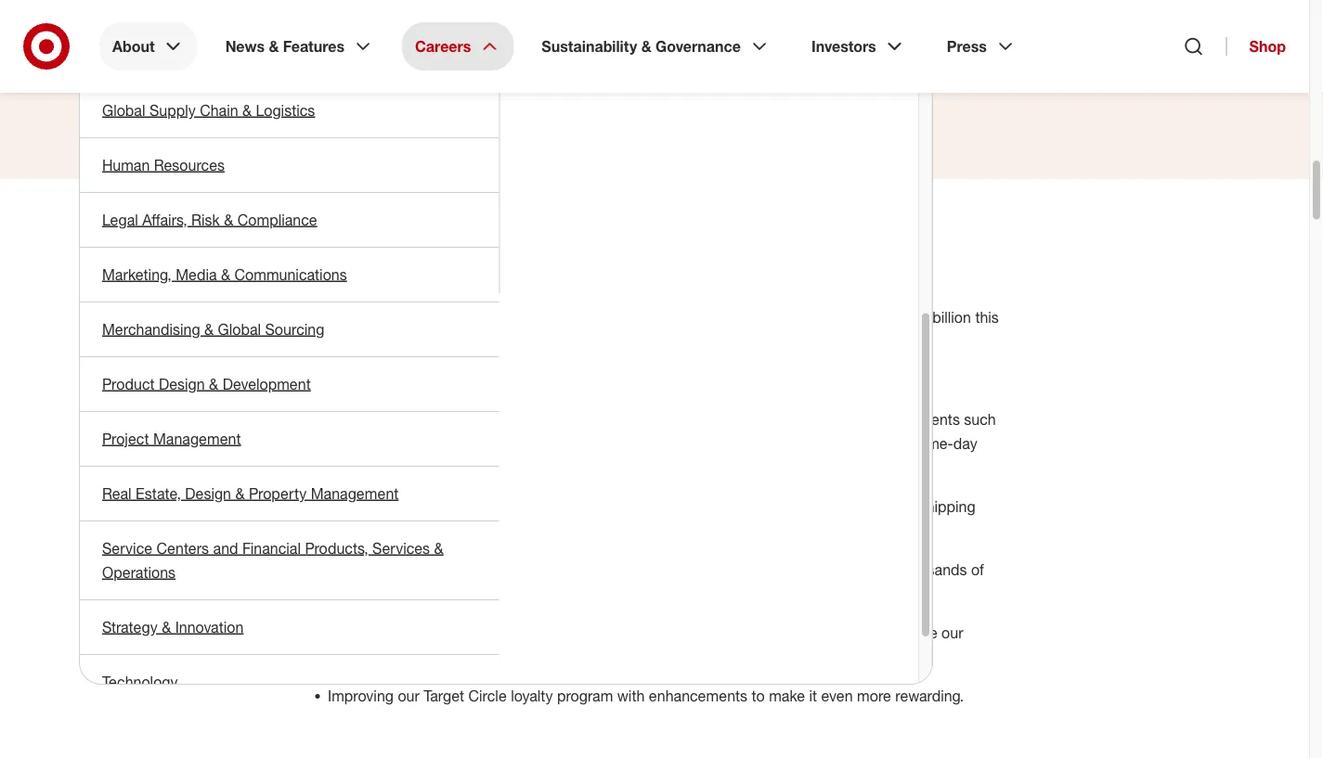 Task type: describe. For each thing, give the bounding box(es) containing it.
marketing, media & communications
[[102, 266, 347, 284]]

2023,
[[332, 239, 387, 266]]

enhancements inside ~175 stores updated by year's end, ranging from full remodels to the addition of enhancements such as
[[862, 410, 960, 429]]

features
[[283, 37, 345, 55]]

opening by the end of 2026 to increase our shipping speed, efficiency and capacity.
[[328, 498, 976, 540]]

management inside project management link
[[153, 430, 241, 448]]

than inside 'to do it, we'll keep investing in priority areas that build our capabilities, enhance our shopping experiences and make target more relevant than ever. in fact, we plan to invest $4 billion to $5 billion this year to deliver even more of what our guests love most. that includes …'
[[600, 308, 629, 326]]

speed,
[[328, 522, 373, 540]]

& inside service centers and financial products, services & operations
[[434, 540, 444, 558]]

increase
[[833, 498, 889, 516]]

end,
[[534, 410, 562, 429]]

2026
[[779, 498, 812, 516]]

portfolio.
[[567, 585, 626, 603]]

risk
[[191, 211, 220, 229]]

more left rewarding.
[[857, 687, 892, 705]]

expanding
[[598, 561, 667, 579]]

press link
[[934, 22, 1030, 71]]

project management link
[[80, 412, 499, 466]]

we'll
[[394, 239, 441, 266]]

fulfillment
[[328, 459, 392, 477]]

to left "$5"
[[896, 308, 909, 326]]

development
[[223, 375, 311, 393]]

to inside opening by the end of 2026 to increase our shipping speed, efficiency and capacity.
[[816, 498, 829, 516]]

improving our target circle loyalty program with enhancements to make it even more rewarding.
[[328, 687, 964, 705]]

operations
[[102, 564, 176, 582]]

& inside real estate, design & property management link
[[235, 485, 245, 503]]

supply
[[149, 101, 196, 119]]

even inside 'to do it, we'll keep investing in priority areas that build our capabilities, enhance our shopping experiences and make target more relevant than ever. in fact, we plan to invest $4 billion to $5 billion this year to deliver even more of what our guests love most. that includes …'
[[403, 332, 435, 351]]

brian cornell
[[488, 29, 627, 56]]

category
[[504, 585, 562, 603]]

property
[[249, 485, 307, 503]]

our inside and thousands of products across our multi-category portfolio.
[[440, 585, 462, 603]]

services.
[[396, 459, 455, 477]]

global supply chain & logistics
[[102, 101, 315, 119]]

0 vertical spatial or
[[447, 498, 460, 516]]

invest
[[790, 308, 829, 326]]

keep
[[395, 284, 427, 302]]

careers
[[415, 37, 471, 55]]

about link
[[99, 22, 198, 71]]

service centers and financial products, services & operations
[[102, 540, 444, 582]]

to inside to make our same-day services more convenient than ever.
[[884, 624, 898, 642]]

make inside 'to do it, we'll keep investing in priority areas that build our capabilities, enhance our shopping experiences and make target more relevant than ever. in fact, we plan to invest $4 billion to $5 billion this year to deliver even more of what our guests love most. that includes …'
[[420, 308, 456, 326]]

do
[[325, 284, 342, 302]]

1 vertical spatial global
[[218, 320, 261, 339]]

about
[[112, 37, 155, 55]]

human resources link
[[80, 138, 499, 192]]

brian
[[488, 29, 544, 56]]

more down priority
[[505, 308, 540, 326]]

$4
[[833, 308, 849, 326]]

launching
[[512, 561, 576, 579]]

strategy
[[102, 619, 158, 637]]

and inside 'to do it, we'll keep investing in priority areas that build our capabilities, enhance our shopping experiences and make target more relevant than ever. in fact, we plan to invest $4 billion to $5 billion this year to deliver even more of what our guests love most. that includes …'
[[391, 308, 416, 326]]

delivering affordable joy by launching or expanding more than 10
[[328, 561, 764, 579]]

the inside ~175 stores updated by year's end, ranging from full remodels to the addition of enhancements such as
[[762, 410, 783, 429]]

bring
[[448, 239, 502, 266]]

media
[[176, 266, 217, 284]]

& inside strategy & innovation link
[[162, 619, 171, 637]]

than for ever.
[[573, 648, 602, 666]]

to up … on the top right of page
[[773, 308, 786, 326]]

than for 10
[[710, 561, 739, 579]]

shopping
[[863, 284, 925, 302]]

more inside to make our same-day services more convenient than ever.
[[458, 648, 492, 666]]

1 horizontal spatial with
[[617, 687, 645, 705]]

news
[[225, 37, 265, 55]]

from
[[620, 410, 651, 429]]

efficiency
[[377, 522, 440, 540]]

1 vertical spatial enhancements
[[649, 687, 748, 705]]

product design & development
[[102, 375, 311, 393]]

2 vertical spatial make
[[769, 687, 805, 705]]

in
[[495, 284, 506, 302]]

most.
[[636, 332, 673, 351]]

make inside to make our same-day services more convenient than ever.
[[902, 624, 938, 642]]

real estate, design & property management link
[[80, 467, 499, 521]]

…
[[771, 332, 785, 351]]

and inside shop-in-shops and expanded capacity for same-day fulfillment services.
[[730, 435, 755, 453]]

investing
[[432, 284, 490, 302]]

thousands
[[898, 561, 967, 579]]

ever. inside 'to do it, we'll keep investing in priority areas that build our capabilities, enhance our shopping experiences and make target more relevant than ever. in fact, we plan to invest $4 billion to $5 billion this year to deliver even more of what our guests love most. that includes …'
[[633, 308, 664, 326]]

and inside opening by the end of 2026 to increase our shipping speed, efficiency and capacity.
[[445, 522, 470, 540]]

to inside ~175 stores updated by year's end, ranging from full remodels to the addition of enhancements such as
[[744, 410, 757, 429]]

of inside opening by the end of 2026 to increase our shipping speed, efficiency and capacity.
[[762, 498, 775, 516]]

year
[[306, 332, 334, 351]]

to do it, we'll keep investing in priority areas that build our capabilities, enhance our shopping experiences and make target more relevant than ever. in fact, we plan to invest $4 billion to $5 billion this year to deliver even more of what our guests love most. that includes …
[[306, 284, 999, 351]]

same- inside shop-in-shops and expanded capacity for same-day fulfillment services.
[[912, 435, 954, 453]]

2 billion from the left
[[933, 308, 972, 326]]

& inside sustainability & governance link
[[642, 37, 652, 55]]

end
[[732, 498, 758, 516]]

delivering
[[328, 561, 394, 579]]

legal affairs, risk & compliance link
[[80, 193, 499, 247]]

enhance
[[776, 284, 833, 302]]

news & features link
[[212, 22, 387, 71]]

communications
[[235, 266, 347, 284]]

chain
[[200, 101, 238, 119]]

project
[[102, 430, 149, 448]]

target inside 'to do it, we'll keep investing in priority areas that build our capabilities, enhance our shopping experiences and make target more relevant than ever. in fact, we plan to invest $4 billion to $5 billion this year to deliver even more of what our guests love most. that includes …'
[[461, 308, 501, 326]]

we
[[717, 308, 736, 326]]

0 vertical spatial with
[[403, 498, 430, 516]]

1 vertical spatial design
[[185, 485, 231, 503]]

sustainability
[[542, 37, 637, 55]]

program
[[557, 687, 613, 705]]

financial
[[242, 540, 301, 558]]

our right the build at the top
[[668, 284, 690, 302]]

across
[[392, 585, 436, 603]]

shop-in-shops and expanded capacity for same-day fulfillment services.
[[328, 435, 978, 477]]

love
[[605, 332, 632, 351]]

addition
[[787, 410, 841, 429]]

site navigation element
[[0, 0, 1324, 759]]

compliance
[[238, 211, 317, 229]]

global supply chain & logistics link
[[80, 84, 499, 137]]

0 vertical spatial global
[[102, 101, 145, 119]]

our down services
[[398, 687, 420, 705]]

by for ranging
[[471, 410, 487, 429]]

shipping
[[919, 498, 976, 516]]

areas
[[561, 284, 597, 302]]

includes
[[711, 332, 766, 351]]



Task type: vqa. For each thing, say whether or not it's contained in the screenshot.
the top Global
yes



Task type: locate. For each thing, give the bounding box(es) containing it.
to make our same-day services more convenient than ever.
[[328, 624, 964, 666]]

and right the centers
[[213, 540, 238, 558]]

& up 'affordable'
[[434, 540, 444, 558]]

design right estate,
[[185, 485, 231, 503]]

than up program
[[573, 648, 602, 666]]

project management
[[102, 430, 241, 448]]

products,
[[305, 540, 368, 558]]

0 horizontal spatial make
[[420, 308, 456, 326]]

service
[[102, 540, 152, 558]]

and down keep
[[391, 308, 416, 326]]

1 horizontal spatial global
[[218, 320, 261, 339]]

2 horizontal spatial by
[[687, 498, 703, 516]]

0 vertical spatial same-
[[912, 435, 954, 453]]

investors
[[812, 37, 877, 55]]

and inside service centers and financial products, services & operations
[[213, 540, 238, 558]]

than inside to make our same-day services more convenient than ever.
[[573, 648, 602, 666]]

1 vertical spatial make
[[902, 624, 938, 642]]

merchandising
[[102, 320, 200, 339]]

strategy & innovation
[[102, 619, 244, 637]]

0 vertical spatial than
[[600, 308, 629, 326]]

investors link
[[799, 22, 919, 71]]

& left "governance"
[[642, 37, 652, 55]]

that
[[677, 332, 707, 351]]

0 vertical spatial day
[[954, 435, 978, 453]]

even
[[403, 332, 435, 351], [822, 687, 853, 705]]

or up portfolio.
[[580, 561, 594, 579]]

the up expanded
[[762, 410, 783, 429]]

to down the experiences
[[338, 332, 351, 351]]

0 horizontal spatial by
[[471, 410, 487, 429]]

2 horizontal spatial make
[[902, 624, 938, 642]]

to left it
[[752, 687, 765, 705]]

our down 'affordable'
[[440, 585, 462, 603]]

1 horizontal spatial or
[[580, 561, 594, 579]]

what
[[494, 332, 527, 351]]

of up capacity
[[845, 410, 857, 429]]

news & features
[[225, 37, 345, 55]]

day
[[954, 435, 978, 453], [370, 648, 394, 666]]

0 horizontal spatial the
[[707, 498, 728, 516]]

cornell
[[550, 29, 627, 56]]

1 horizontal spatial management
[[311, 485, 399, 503]]

technology
[[102, 673, 178, 692]]

enhancements up "for"
[[862, 410, 960, 429]]

real
[[102, 485, 132, 503]]

real estate, design & property management
[[102, 485, 399, 503]]

& inside global supply chain & logistics link
[[243, 101, 252, 119]]

by right joy
[[492, 561, 508, 579]]

resources
[[154, 156, 225, 174]]

1 horizontal spatial enhancements
[[862, 410, 960, 429]]

0 vertical spatial target
[[461, 308, 501, 326]]

day down the such
[[954, 435, 978, 453]]

1 vertical spatial than
[[710, 561, 739, 579]]

marketing, media & communications link
[[80, 248, 499, 302]]

$5
[[913, 308, 929, 326]]

1 horizontal spatial even
[[822, 687, 853, 705]]

& left property
[[235, 485, 245, 503]]

0 horizontal spatial same-
[[328, 648, 370, 666]]

more down investing
[[439, 332, 473, 351]]

expanding with 6 or more
[[328, 498, 503, 516]]

sourcing
[[265, 320, 325, 339]]

product design & development link
[[80, 358, 499, 411]]

0 vertical spatial even
[[403, 332, 435, 351]]

& right risk
[[224, 211, 233, 229]]

our up "$4"
[[838, 284, 859, 302]]

as
[[328, 435, 343, 453]]

by inside opening by the end of 2026 to increase our shipping speed, efficiency and capacity.
[[687, 498, 703, 516]]

1 vertical spatial in
[[668, 308, 680, 326]]

shops
[[685, 435, 725, 453]]

and left thousands
[[869, 561, 894, 579]]

& inside merchandising & global sourcing link
[[204, 320, 214, 339]]

& inside product design & development link
[[209, 375, 218, 393]]

priority
[[510, 284, 557, 302]]

deliver
[[355, 332, 399, 351]]

shop
[[1250, 37, 1286, 55]]

management down product design & development
[[153, 430, 241, 448]]

1 horizontal spatial in
[[668, 308, 680, 326]]

same- inside to make our same-day services more convenient than ever.
[[328, 648, 370, 666]]

design
[[159, 375, 205, 393], [185, 485, 231, 503]]

legal affairs, risk & compliance
[[102, 211, 317, 229]]

the left end
[[707, 498, 728, 516]]

experiences
[[306, 308, 387, 326]]

0 vertical spatial in
[[306, 239, 325, 266]]

to right 'remodels'
[[744, 410, 757, 429]]

1 horizontal spatial day
[[954, 435, 978, 453]]

global left supply
[[102, 101, 145, 119]]

& right "strategy"
[[162, 619, 171, 637]]

of inside and thousands of products across our multi-category portfolio.
[[972, 561, 984, 579]]

innovation
[[175, 619, 244, 637]]

~175 stores updated by year's end, ranging from full remodels to the addition of enhancements such as
[[328, 410, 996, 453]]

0 horizontal spatial or
[[447, 498, 460, 516]]

ever. up improving our target circle loyalty program with enhancements to make it even more rewarding.
[[606, 648, 637, 666]]

to
[[306, 284, 321, 302]]

by left year's
[[471, 410, 487, 429]]

0 vertical spatial design
[[159, 375, 205, 393]]

governance
[[656, 37, 741, 55]]

more up capacity.
[[464, 498, 499, 516]]

press
[[947, 37, 987, 55]]

same- right "for"
[[912, 435, 954, 453]]

0 horizontal spatial management
[[153, 430, 241, 448]]

to
[[773, 308, 786, 326], [896, 308, 909, 326], [338, 332, 351, 351], [744, 410, 757, 429], [816, 498, 829, 516], [884, 624, 898, 642], [752, 687, 765, 705]]

~175
[[328, 410, 362, 429]]

0 horizontal spatial in
[[306, 239, 325, 266]]

enhancements
[[862, 410, 960, 429], [649, 687, 748, 705]]

with left 6
[[403, 498, 430, 516]]

1 vertical spatial target
[[424, 687, 464, 705]]

strategy & innovation link
[[80, 601, 499, 655]]

same- up improving
[[328, 648, 370, 666]]

target down services
[[424, 687, 464, 705]]

our inside opening by the end of 2026 to increase our shipping speed, efficiency and capacity.
[[893, 498, 915, 516]]

of inside ~175 stores updated by year's end, ranging from full remodels to the addition of enhancements such as
[[845, 410, 857, 429]]

make left it
[[769, 687, 805, 705]]

1 vertical spatial ever.
[[606, 648, 637, 666]]

that
[[601, 284, 627, 302]]

expanded
[[759, 435, 825, 453]]

merchandising & global sourcing link
[[80, 303, 499, 357]]

billion right "$4"
[[853, 308, 892, 326]]

day inside to make our same-day services more convenient than ever.
[[370, 648, 394, 666]]

and
[[391, 308, 416, 326], [730, 435, 755, 453], [445, 522, 470, 540], [213, 540, 238, 558], [869, 561, 894, 579]]

1 horizontal spatial same-
[[912, 435, 954, 453]]

our inside to make our same-day services more convenient than ever.
[[942, 624, 964, 642]]

1 horizontal spatial billion
[[933, 308, 972, 326]]

1 horizontal spatial make
[[769, 687, 805, 705]]

0 horizontal spatial billion
[[853, 308, 892, 326]]

in-
[[668, 435, 685, 453]]

enhancements down to make our same-day services more convenient than ever.
[[649, 687, 748, 705]]

full
[[655, 410, 674, 429]]

& inside the legal affairs, risk & compliance link
[[224, 211, 233, 229]]

our right what
[[531, 332, 553, 351]]

& right media
[[221, 266, 230, 284]]

sustainability & governance link
[[529, 22, 784, 71]]

fact,
[[684, 308, 713, 326]]

in 2023, we'll bring guests our very best
[[306, 239, 725, 266]]

0 vertical spatial management
[[153, 430, 241, 448]]

0 horizontal spatial with
[[403, 498, 430, 516]]

joy
[[469, 561, 488, 579]]

0 vertical spatial ever.
[[633, 308, 664, 326]]

year's
[[491, 410, 529, 429]]

0 vertical spatial enhancements
[[862, 410, 960, 429]]

management
[[153, 430, 241, 448], [311, 485, 399, 503]]

product
[[102, 375, 155, 393]]

capabilities,
[[694, 284, 772, 302]]

our
[[668, 284, 690, 302], [838, 284, 859, 302], [531, 332, 553, 351], [893, 498, 915, 516], [440, 585, 462, 603], [942, 624, 964, 642], [398, 687, 420, 705]]

rewarding.
[[896, 687, 964, 705]]

day left services
[[370, 648, 394, 666]]

in up the to
[[306, 239, 325, 266]]

& inside news & features link
[[269, 37, 279, 55]]

0 horizontal spatial day
[[370, 648, 394, 666]]

0 horizontal spatial enhancements
[[649, 687, 748, 705]]

& right news
[[269, 37, 279, 55]]

estate,
[[136, 485, 181, 503]]

technology link
[[80, 656, 499, 710]]

0 vertical spatial make
[[420, 308, 456, 326]]

1 vertical spatial day
[[370, 648, 394, 666]]

expanding
[[328, 498, 399, 516]]

1 vertical spatial same-
[[328, 648, 370, 666]]

1 vertical spatial or
[[580, 561, 594, 579]]

more up circle
[[458, 648, 492, 666]]

2 vertical spatial by
[[492, 561, 508, 579]]

1 horizontal spatial the
[[762, 410, 783, 429]]

1 billion from the left
[[853, 308, 892, 326]]

0 vertical spatial by
[[471, 410, 487, 429]]

to right 2026
[[816, 498, 829, 516]]

& inside marketing, media & communications link
[[221, 266, 230, 284]]

marketing,
[[102, 266, 172, 284]]

0 vertical spatial the
[[762, 410, 783, 429]]

by inside ~175 stores updated by year's end, ranging from full remodels to the addition of enhancements such as
[[471, 410, 487, 429]]

1 vertical spatial the
[[707, 498, 728, 516]]

design right 'product'
[[159, 375, 205, 393]]

2 vertical spatial than
[[573, 648, 602, 666]]

build
[[631, 284, 664, 302]]

of inside 'to do it, we'll keep investing in priority areas that build our capabilities, enhance our shopping experiences and make target more relevant than ever. in fact, we plan to invest $4 billion to $5 billion this year to deliver even more of what our guests love most. that includes …'
[[477, 332, 490, 351]]

we'll
[[362, 284, 391, 302]]

than left 10
[[710, 561, 739, 579]]

global left sourcing on the left of page
[[218, 320, 261, 339]]

and up joy
[[445, 522, 470, 540]]

target down in at the left of the page
[[461, 308, 501, 326]]

to up rewarding.
[[884, 624, 898, 642]]

affairs,
[[142, 211, 187, 229]]

in left fact, on the top of page
[[668, 308, 680, 326]]

stores
[[366, 410, 407, 429]]

billion
[[853, 308, 892, 326], [933, 308, 972, 326]]

& up product design & development
[[204, 320, 214, 339]]

and right the shops
[[730, 435, 755, 453]]

management inside real estate, design & property management link
[[311, 485, 399, 503]]

and inside and thousands of products across our multi-category portfolio.
[[869, 561, 894, 579]]

sustainability & governance
[[542, 37, 741, 55]]

our right increase
[[893, 498, 915, 516]]

1 vertical spatial by
[[687, 498, 703, 516]]

0 horizontal spatial even
[[403, 332, 435, 351]]

the inside opening by the end of 2026 to increase our shipping speed, efficiency and capacity.
[[707, 498, 728, 516]]

billion right "$5"
[[933, 308, 972, 326]]

1 horizontal spatial by
[[492, 561, 508, 579]]

1 vertical spatial with
[[617, 687, 645, 705]]

even right deliver
[[403, 332, 435, 351]]

improving
[[328, 687, 394, 705]]

capacity.
[[474, 522, 532, 540]]

logistics
[[256, 101, 315, 119]]

1 vertical spatial even
[[822, 687, 853, 705]]

make up rewarding.
[[902, 624, 938, 642]]

of right thousands
[[972, 561, 984, 579]]

ranging
[[566, 410, 616, 429]]

make down investing
[[420, 308, 456, 326]]

ever. down the build at the top
[[633, 308, 664, 326]]

in inside 'to do it, we'll keep investing in priority areas that build our capabilities, enhance our shopping experiences and make target more relevant than ever. in fact, we plan to invest $4 billion to $5 billion this year to deliver even more of what our guests love most. that includes …'
[[668, 308, 680, 326]]

it
[[809, 687, 817, 705]]

day inside shop-in-shops and expanded capacity for same-day fulfillment services.
[[954, 435, 978, 453]]

by for expanding
[[492, 561, 508, 579]]

& right chain at the top
[[243, 101, 252, 119]]

of right end
[[762, 498, 775, 516]]

of left what
[[477, 332, 490, 351]]

by right opening
[[687, 498, 703, 516]]

0 horizontal spatial global
[[102, 101, 145, 119]]

shop link
[[1227, 37, 1286, 56]]

& left development
[[209, 375, 218, 393]]

than down the that
[[600, 308, 629, 326]]

more right expanding
[[672, 561, 706, 579]]

our down thousands
[[942, 624, 964, 642]]

relevant
[[544, 308, 596, 326]]

1 vertical spatial management
[[311, 485, 399, 503]]

circle
[[469, 687, 507, 705]]

best
[[679, 239, 725, 266]]

ever. inside to make our same-day services more convenient than ever.
[[606, 648, 637, 666]]

human resources
[[102, 156, 225, 174]]

with right program
[[617, 687, 645, 705]]

management down fulfillment
[[311, 485, 399, 503]]

10
[[743, 561, 760, 579]]

services
[[373, 540, 430, 558]]

even right it
[[822, 687, 853, 705]]

or right 6
[[447, 498, 460, 516]]



